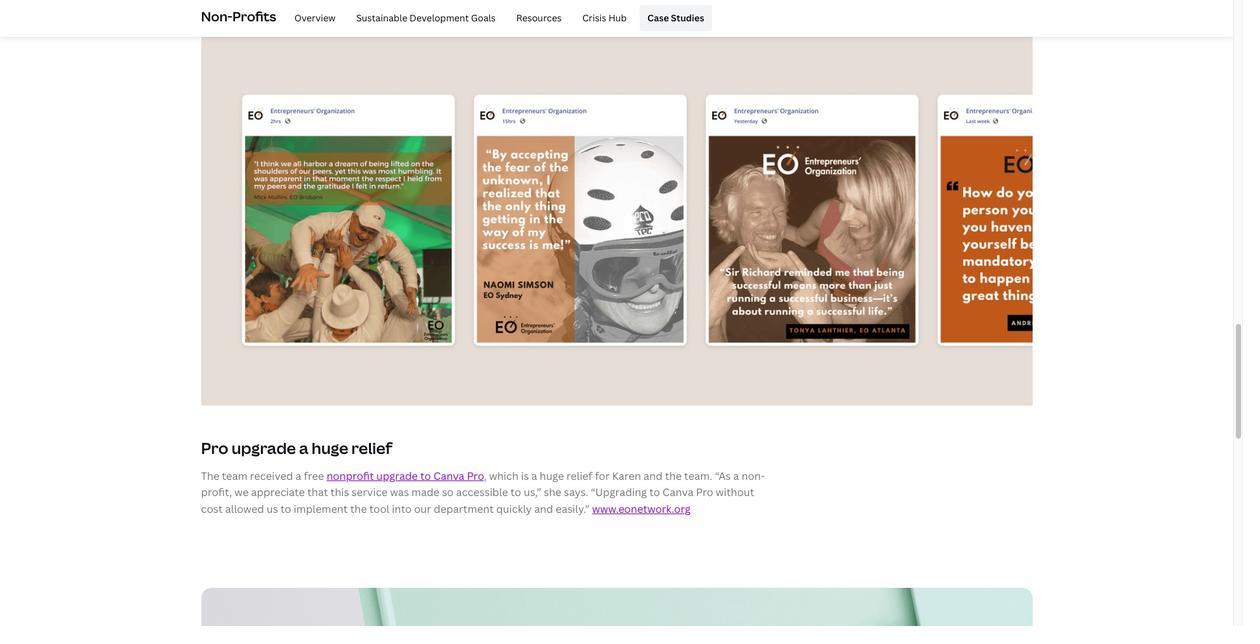 Task type: vqa. For each thing, say whether or not it's contained in the screenshot.
"Upgrading on the bottom of the page
yes



Task type: describe. For each thing, give the bounding box(es) containing it.
0 horizontal spatial upgrade
[[232, 438, 296, 459]]

resources
[[517, 12, 562, 24]]

menu bar containing overview
[[282, 5, 712, 31]]

nonprofit
[[327, 469, 374, 484]]

so
[[442, 486, 454, 500]]

nonprofit upgrade to canva pro link
[[327, 469, 484, 484]]

cost
[[201, 503, 223, 517]]

1 horizontal spatial pro
[[467, 469, 484, 484]]

easily."
[[556, 503, 590, 517]]

a right "as
[[733, 469, 739, 484]]

into
[[392, 503, 412, 517]]

service
[[352, 486, 388, 500]]

overview
[[294, 12, 336, 24]]

"as
[[715, 469, 731, 484]]

department
[[434, 503, 494, 517]]

which
[[489, 469, 519, 484]]

hub
[[609, 12, 627, 24]]

,
[[484, 469, 487, 484]]

is
[[521, 469, 529, 484]]

www.eonetwork.org
[[592, 503, 691, 517]]

sustainable
[[356, 12, 407, 24]]

case studies link
[[640, 5, 712, 31]]

team
[[222, 469, 248, 484]]

this
[[331, 486, 349, 500]]

tool
[[369, 503, 390, 517]]

0 horizontal spatial relief
[[352, 438, 393, 459]]

"upgrading
[[591, 486, 647, 500]]

us,"
[[524, 486, 541, 500]]

case studies
[[648, 12, 704, 24]]

0 horizontal spatial and
[[534, 503, 553, 517]]

resources link
[[509, 5, 570, 31]]

received
[[250, 469, 293, 484]]

0 horizontal spatial pro
[[201, 438, 228, 459]]

the team received a free nonprofit upgrade to canva pro
[[201, 469, 484, 484]]

implement
[[294, 503, 348, 517]]

was
[[390, 486, 409, 500]]

crisis hub
[[582, 12, 627, 24]]

canva inside the , which is a huge relief for karen and the team. "as a non- profit, we appreciate that this service was made so accessible to us," she says. "upgrading to canva pro without cost allowed us to implement the tool into our department quickly and easily."
[[663, 486, 694, 500]]

made
[[412, 486, 440, 500]]

non-profits
[[201, 8, 276, 25]]

0 vertical spatial and
[[644, 469, 663, 484]]

team.
[[684, 469, 713, 484]]

goals
[[471, 12, 496, 24]]

non-
[[742, 469, 765, 484]]

the
[[201, 469, 219, 484]]

for
[[595, 469, 610, 484]]

our
[[414, 503, 431, 517]]



Task type: locate. For each thing, give the bounding box(es) containing it.
, which is a huge relief for karen and the team. "as a non- profit, we appreciate that this service was made so accessible to us," she says. "upgrading to canva pro without cost allowed us to implement the tool into our department quickly and easily."
[[201, 469, 765, 517]]

0 horizontal spatial the
[[350, 503, 367, 517]]

to left us," at the left bottom
[[511, 486, 521, 500]]

free
[[304, 469, 324, 484]]

a up the 'free'
[[299, 438, 308, 459]]

1 vertical spatial huge
[[540, 469, 564, 484]]

to right us
[[281, 503, 291, 517]]

that
[[307, 486, 328, 500]]

karen
[[612, 469, 641, 484]]

and down she
[[534, 503, 553, 517]]

0 vertical spatial canva
[[433, 469, 465, 484]]

2 vertical spatial pro
[[696, 486, 713, 500]]

non-
[[201, 8, 233, 25]]

crisis
[[582, 12, 606, 24]]

pro down team.
[[696, 486, 713, 500]]

canva down team.
[[663, 486, 694, 500]]

says.
[[564, 486, 588, 500]]

to
[[420, 469, 431, 484], [511, 486, 521, 500], [650, 486, 660, 500], [281, 503, 291, 517]]

upgrade up received
[[232, 438, 296, 459]]

1 vertical spatial pro
[[467, 469, 484, 484]]

0 vertical spatial relief
[[352, 438, 393, 459]]

1 horizontal spatial and
[[644, 469, 663, 484]]

pro inside the , which is a huge relief for karen and the team. "as a non- profit, we appreciate that this service was made so accessible to us," she says. "upgrading to canva pro without cost allowed us to implement the tool into our department quickly and easily."
[[696, 486, 713, 500]]

huge up she
[[540, 469, 564, 484]]

huge inside the , which is a huge relief for karen and the team. "as a non- profit, we appreciate that this service was made so accessible to us," she says. "upgrading to canva pro without cost allowed us to implement the tool into our department quickly and easily."
[[540, 469, 564, 484]]

pro up accessible
[[467, 469, 484, 484]]

0 vertical spatial huge
[[312, 438, 348, 459]]

1 horizontal spatial canva
[[663, 486, 694, 500]]

and
[[644, 469, 663, 484], [534, 503, 553, 517]]

2 horizontal spatial pro
[[696, 486, 713, 500]]

and right 'karen'
[[644, 469, 663, 484]]

development
[[410, 12, 469, 24]]

huge
[[312, 438, 348, 459], [540, 469, 564, 484]]

0 horizontal spatial huge
[[312, 438, 348, 459]]

1 vertical spatial and
[[534, 503, 553, 517]]

0 vertical spatial the
[[665, 469, 682, 484]]

relief inside the , which is a huge relief for karen and the team. "as a non- profit, we appreciate that this service was made so accessible to us," she says. "upgrading to canva pro without cost allowed us to implement the tool into our department quickly and easily."
[[567, 469, 593, 484]]

a
[[299, 438, 308, 459], [296, 469, 301, 484], [531, 469, 537, 484], [733, 469, 739, 484]]

a right the is
[[531, 469, 537, 484]]

profit,
[[201, 486, 232, 500]]

relief
[[352, 438, 393, 459], [567, 469, 593, 484]]

to up made
[[420, 469, 431, 484]]

the
[[665, 469, 682, 484], [350, 503, 367, 517]]

0 horizontal spatial canva
[[433, 469, 465, 484]]

the left team.
[[665, 469, 682, 484]]

without
[[716, 486, 754, 500]]

1 vertical spatial the
[[350, 503, 367, 517]]

sustainable development goals link
[[349, 5, 504, 31]]

upgrade
[[232, 438, 296, 459], [376, 469, 418, 484]]

1 vertical spatial upgrade
[[376, 469, 418, 484]]

pro up the
[[201, 438, 228, 459]]

a left the 'free'
[[296, 469, 301, 484]]

0 vertical spatial pro
[[201, 438, 228, 459]]

crisis hub link
[[575, 5, 635, 31]]

profits
[[232, 8, 276, 25]]

accessible
[[456, 486, 508, 500]]

0 vertical spatial upgrade
[[232, 438, 296, 459]]

quickly
[[496, 503, 532, 517]]

relief up nonprofit on the left bottom of page
[[352, 438, 393, 459]]

1 vertical spatial canva
[[663, 486, 694, 500]]

she
[[544, 486, 561, 500]]

canva up so
[[433, 469, 465, 484]]

studies
[[671, 12, 704, 24]]

pro upgrade a huge relief
[[201, 438, 393, 459]]

pro
[[201, 438, 228, 459], [467, 469, 484, 484], [696, 486, 713, 500]]

we
[[235, 486, 249, 500]]

1 horizontal spatial relief
[[567, 469, 593, 484]]

case
[[648, 12, 669, 24]]

overview link
[[287, 5, 343, 31]]

canva
[[433, 469, 465, 484], [663, 486, 694, 500]]

upgrade up was
[[376, 469, 418, 484]]

the down service
[[350, 503, 367, 517]]

sustainable development goals
[[356, 12, 496, 24]]

1 horizontal spatial upgrade
[[376, 469, 418, 484]]

us
[[267, 503, 278, 517]]

allowed
[[225, 503, 264, 517]]

www.eonetwork.org link
[[592, 503, 691, 517]]

huge up the team received a free nonprofit upgrade to canva pro
[[312, 438, 348, 459]]

1 horizontal spatial the
[[665, 469, 682, 484]]

appreciate
[[251, 486, 305, 500]]

menu bar
[[282, 5, 712, 31]]

relief up the says.
[[567, 469, 593, 484]]

1 vertical spatial relief
[[567, 469, 593, 484]]

to up www.eonetwork.org link
[[650, 486, 660, 500]]

1 horizontal spatial huge
[[540, 469, 564, 484]]



